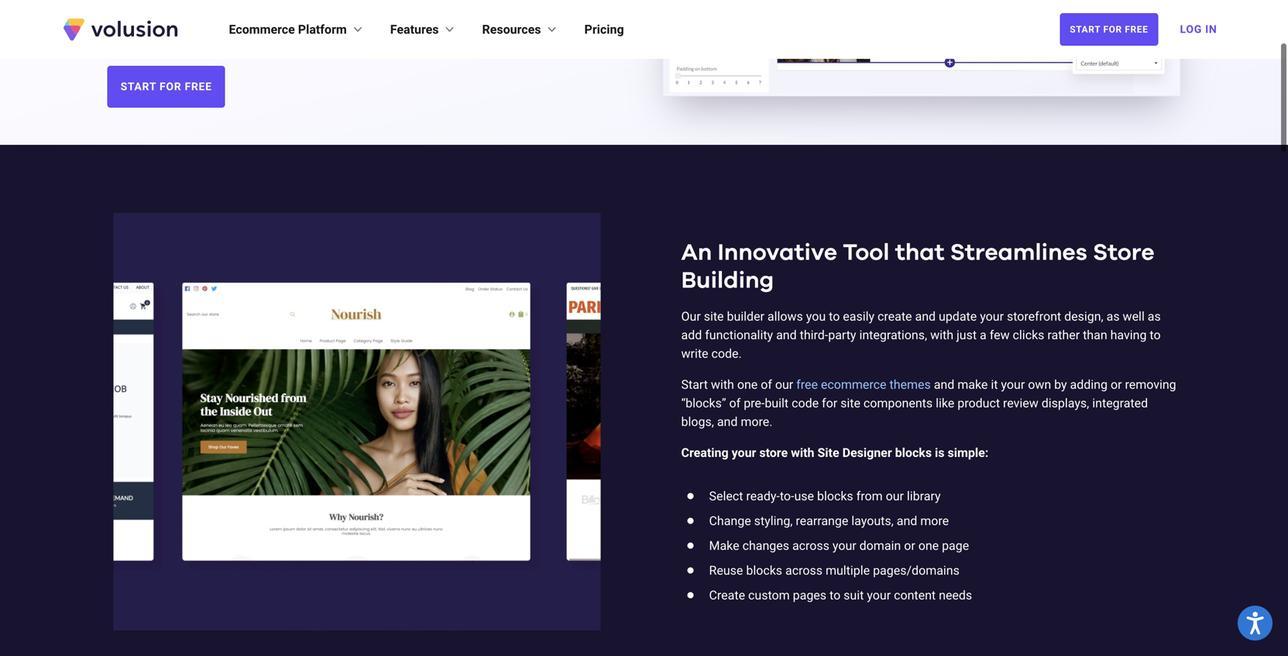 Task type: describe. For each thing, give the bounding box(es) containing it.
in
[[1205, 23, 1217, 36]]

simple-
[[292, 0, 349, 4]]

design,
[[1064, 309, 1104, 324]]

select ready-to-use blocks from our library
[[709, 489, 941, 504]]

for
[[822, 396, 837, 411]]

building
[[681, 269, 774, 292]]

well
[[1123, 309, 1145, 324]]

create
[[709, 588, 745, 603]]

1 as from the left
[[1107, 309, 1120, 324]]

write
[[681, 346, 708, 361]]

make
[[958, 377, 988, 392]]

an
[[681, 241, 712, 265]]

features button
[[390, 20, 457, 39]]

start for start for free link to the top
[[1070, 24, 1101, 35]]

needs
[[939, 588, 972, 603]]

log in link
[[1171, 12, 1227, 46]]

a
[[980, 328, 987, 342]]

1 horizontal spatial our
[[886, 489, 904, 504]]

your right the suit
[[867, 588, 891, 603]]

pre-
[[744, 396, 765, 411]]

0 horizontal spatial our
[[775, 377, 793, 392]]

integrations,
[[859, 328, 927, 342]]

make changes across your domain or one page
[[709, 538, 969, 553]]

merchants
[[314, 10, 396, 26]]

with inside our site builder allows you to easily create and update your storefront design, as well as add functionality and third-party integrations, with just a few clicks rather than having to write code.
[[930, 328, 954, 342]]

site inside and make it your own by adding or removing "blocks" of pre-built code for site components like product review displays, integrated blogs, and more.
[[841, 396, 861, 411]]

library
[[907, 489, 941, 504]]

allows inside our site builder allows you to easily create and update your storefront design, as well as add functionality and third-party integrations, with just a few clicks rather than having to write code.
[[768, 309, 803, 324]]

to left the suit
[[830, 588, 841, 603]]

free for start for free link to the top
[[1125, 24, 1148, 35]]

adjust
[[216, 32, 264, 47]]

start for bottommost start for free link
[[121, 80, 156, 93]]

change
[[709, 514, 751, 528]]

1 vertical spatial to-
[[780, 489, 794, 504]]

themes
[[890, 377, 931, 392]]

your inside our site builder allows you to easily create and update your storefront design, as well as add functionality and third-party integrations, with just a few clicks rather than having to write code.
[[980, 309, 1004, 324]]

1 horizontal spatial blocks
[[817, 489, 853, 504]]

and up like
[[934, 377, 955, 392]]

site inside our site builder allows you to easily create and update your storefront design, as well as add functionality and third-party integrations, with just a few clicks rather than having to write code.
[[704, 309, 724, 324]]

store
[[1093, 241, 1155, 265]]

create custom pages to suit your content needs
[[709, 588, 972, 603]]

tool
[[843, 241, 890, 265]]

rearrange
[[796, 514, 848, 528]]

make
[[709, 538, 739, 553]]

third-
[[800, 328, 828, 342]]

0 horizontal spatial one
[[737, 377, 758, 392]]

allows inside site designer, volusion's simple-to-master store building feature, allows ecommerce merchants to create, maintain, and adjust online storefronts with ease.
[[169, 10, 216, 26]]

start with one of our free ecommerce themes
[[681, 377, 931, 392]]

designer,
[[140, 0, 210, 4]]

2 as from the left
[[1148, 309, 1161, 324]]

built
[[765, 396, 789, 411]]

volusion's
[[214, 0, 288, 4]]

0 vertical spatial blocks
[[895, 445, 932, 460]]

0 vertical spatial start for free link
[[1060, 13, 1158, 46]]

like
[[936, 396, 955, 411]]

create
[[878, 309, 912, 324]]

pricing
[[584, 22, 624, 37]]

custom
[[748, 588, 790, 603]]

0 vertical spatial of
[[761, 377, 772, 392]]

layouts,
[[852, 514, 894, 528]]

content
[[894, 588, 936, 603]]

clicks
[[1013, 328, 1045, 342]]

having
[[1111, 328, 1147, 342]]

that
[[895, 241, 945, 265]]

1 horizontal spatial store
[[759, 445, 788, 460]]

our site builder allows you to easily create and update your storefront design, as well as add functionality and third-party integrations, with just a few clicks rather than having to write code.
[[681, 309, 1161, 361]]

and inside site designer, volusion's simple-to-master store building feature, allows ecommerce merchants to create, maintain, and adjust online storefronts with ease.
[[183, 32, 212, 47]]

builder
[[727, 309, 765, 324]]

displays,
[[1042, 396, 1089, 411]]

to right having
[[1150, 328, 1161, 342]]

to inside site designer, volusion's simple-to-master store building feature, allows ecommerce merchants to create, maintain, and adjust online storefronts with ease.
[[400, 10, 415, 26]]

site inside site designer, volusion's simple-to-master store building feature, allows ecommerce merchants to create, maintain, and adjust online storefronts with ease.
[[107, 0, 136, 4]]

ecommerce platform button
[[229, 20, 365, 39]]

to right you
[[829, 309, 840, 324]]

open accessibe: accessibility options, statement and help image
[[1247, 612, 1264, 635]]

features
[[390, 22, 439, 37]]

with up use
[[791, 445, 814, 460]]

pages/domains
[[873, 563, 960, 578]]

product
[[958, 396, 1000, 411]]

store inside site designer, volusion's simple-to-master store building feature, allows ecommerce merchants to create, maintain, and adjust online storefronts with ease.
[[429, 0, 467, 4]]

integrated
[[1092, 396, 1148, 411]]

site designer, volusion's simple-to-master store building feature, allows ecommerce merchants to create, maintain, and adjust online storefronts with ease.
[[107, 0, 533, 47]]

log in
[[1180, 23, 1217, 36]]

and left more.
[[717, 414, 738, 429]]

ecommerce platform
[[229, 22, 347, 37]]

add
[[681, 328, 702, 342]]

adding
[[1070, 377, 1108, 392]]

streamlines
[[950, 241, 1087, 265]]

easily
[[843, 309, 875, 324]]

functionality
[[705, 328, 773, 342]]



Task type: locate. For each thing, give the bounding box(es) containing it.
1 horizontal spatial site
[[841, 396, 861, 411]]

site
[[107, 0, 136, 4], [818, 445, 839, 460]]

to- inside site designer, volusion's simple-to-master store building feature, allows ecommerce merchants to create, maintain, and adjust online storefronts with ease.
[[349, 0, 371, 4]]

your
[[980, 309, 1004, 324], [1001, 377, 1025, 392], [732, 445, 756, 460], [833, 538, 856, 553], [867, 588, 891, 603]]

1 vertical spatial store
[[759, 445, 788, 460]]

0 vertical spatial ecommerce
[[220, 10, 310, 26]]

of up 'built'
[[761, 377, 772, 392]]

update
[[939, 309, 977, 324]]

0 vertical spatial start
[[1070, 24, 1101, 35]]

allows down designer,
[[169, 10, 216, 26]]

1 vertical spatial ecommerce
[[821, 377, 887, 392]]

1 horizontal spatial as
[[1148, 309, 1161, 324]]

our
[[775, 377, 793, 392], [886, 489, 904, 504]]

1 vertical spatial of
[[729, 396, 741, 411]]

resources
[[482, 22, 541, 37]]

0 horizontal spatial blocks
[[746, 563, 782, 578]]

to-
[[349, 0, 371, 4], [780, 489, 794, 504]]

from
[[856, 489, 883, 504]]

0 horizontal spatial start for free link
[[107, 66, 225, 108]]

1 horizontal spatial start
[[1070, 24, 1101, 35]]

change styling, rearrange layouts, and more
[[709, 514, 949, 528]]

blocks left is
[[895, 445, 932, 460]]

code.
[[711, 346, 742, 361]]

maintain,
[[107, 32, 179, 47]]

with down the create,
[[405, 32, 437, 47]]

online
[[268, 32, 314, 47]]

0 horizontal spatial for
[[160, 80, 182, 93]]

blocks down changes at bottom right
[[746, 563, 782, 578]]

pricing link
[[584, 20, 624, 39]]

removing
[[1125, 377, 1176, 392]]

0 vertical spatial across
[[792, 538, 830, 553]]

0 vertical spatial for
[[1103, 24, 1122, 35]]

start for free
[[1070, 24, 1148, 35], [121, 80, 212, 93]]

site right for
[[841, 396, 861, 411]]

page
[[942, 538, 969, 553]]

platform
[[298, 22, 347, 37]]

to down master
[[400, 10, 415, 26]]

your up few
[[980, 309, 1004, 324]]

ecommerce up for
[[821, 377, 887, 392]]

free
[[796, 377, 818, 392]]

resources button
[[482, 20, 560, 39]]

our right the from
[[886, 489, 904, 504]]

one up pre-
[[737, 377, 758, 392]]

0 vertical spatial start for free
[[1070, 24, 1148, 35]]

0 vertical spatial or
[[1111, 377, 1122, 392]]

1 vertical spatial one
[[918, 538, 939, 553]]

log
[[1180, 23, 1202, 36]]

ecommerce
[[229, 22, 295, 37]]

ecommerce inside site designer, volusion's simple-to-master store building feature, allows ecommerce merchants to create, maintain, and adjust online storefronts with ease.
[[220, 10, 310, 26]]

feature,
[[107, 10, 165, 26]]

0 horizontal spatial site
[[704, 309, 724, 324]]

by
[[1054, 377, 1067, 392]]

1 vertical spatial allows
[[768, 309, 803, 324]]

own
[[1028, 377, 1051, 392]]

1 horizontal spatial free
[[1125, 24, 1148, 35]]

and left more in the right of the page
[[897, 514, 917, 528]]

building
[[471, 0, 533, 4]]

more.
[[741, 414, 773, 429]]

and right create
[[915, 309, 936, 324]]

1 horizontal spatial start for free
[[1070, 24, 1148, 35]]

an innovative tool that streamlines store building
[[681, 241, 1155, 292]]

ecommerce
[[220, 10, 310, 26], [821, 377, 887, 392]]

1 horizontal spatial to-
[[780, 489, 794, 504]]

1 horizontal spatial site
[[818, 445, 839, 460]]

your up "multiple"
[[833, 538, 856, 553]]

multiple
[[826, 563, 870, 578]]

of inside and make it your own by adding or removing "blocks" of pre-built code for site components like product review displays, integrated blogs, and more.
[[729, 396, 741, 411]]

with
[[405, 32, 437, 47], [930, 328, 954, 342], [711, 377, 734, 392], [791, 445, 814, 460]]

than
[[1083, 328, 1107, 342]]

free ecommerce themes link
[[796, 377, 931, 392]]

0 vertical spatial our
[[775, 377, 793, 392]]

1 horizontal spatial start for free link
[[1060, 13, 1158, 46]]

1 horizontal spatial of
[[761, 377, 772, 392]]

as left well
[[1107, 309, 1120, 324]]

master
[[371, 0, 425, 4]]

free for bottommost start for free link
[[185, 80, 212, 93]]

0 horizontal spatial start for free
[[121, 80, 212, 93]]

with inside site designer, volusion's simple-to-master store building feature, allows ecommerce merchants to create, maintain, and adjust online storefronts with ease.
[[405, 32, 437, 47]]

across
[[792, 538, 830, 553], [785, 563, 823, 578]]

components
[[864, 396, 933, 411]]

or up integrated
[[1111, 377, 1122, 392]]

of
[[761, 377, 772, 392], [729, 396, 741, 411]]

1 horizontal spatial for
[[1103, 24, 1122, 35]]

0 vertical spatial site
[[704, 309, 724, 324]]

0 vertical spatial store
[[429, 0, 467, 4]]

and make it your own by adding or removing "blocks" of pre-built code for site components like product review displays, integrated blogs, and more.
[[681, 377, 1176, 429]]

with up ""blocks""
[[711, 377, 734, 392]]

0 horizontal spatial to-
[[349, 0, 371, 4]]

to- up merchants
[[349, 0, 371, 4]]

0 horizontal spatial or
[[904, 538, 915, 553]]

ready-
[[746, 489, 780, 504]]

code
[[792, 396, 819, 411]]

allows left you
[[768, 309, 803, 324]]

0 vertical spatial free
[[1125, 24, 1148, 35]]

select
[[709, 489, 743, 504]]

review
[[1003, 396, 1039, 411]]

for for start for free link to the top
[[1103, 24, 1122, 35]]

1 vertical spatial free
[[185, 80, 212, 93]]

1 vertical spatial start for free
[[121, 80, 212, 93]]

1 vertical spatial for
[[160, 80, 182, 93]]

is
[[935, 445, 945, 460]]

reuse blocks across multiple pages/domains
[[709, 563, 960, 578]]

0 horizontal spatial ecommerce
[[220, 10, 310, 26]]

1 horizontal spatial or
[[1111, 377, 1122, 392]]

1 vertical spatial site
[[818, 445, 839, 460]]

site right our
[[704, 309, 724, 324]]

2 vertical spatial blocks
[[746, 563, 782, 578]]

it
[[991, 377, 998, 392]]

1 vertical spatial site
[[841, 396, 861, 411]]

our
[[681, 309, 701, 324]]

our up 'built'
[[775, 377, 793, 392]]

ease.
[[441, 32, 479, 47]]

one
[[737, 377, 758, 392], [918, 538, 939, 553]]

store down more.
[[759, 445, 788, 460]]

changes
[[743, 538, 789, 553]]

storefronts
[[318, 32, 401, 47]]

0 horizontal spatial as
[[1107, 309, 1120, 324]]

suit
[[844, 588, 864, 603]]

1 vertical spatial start
[[121, 80, 156, 93]]

creating
[[681, 445, 729, 460]]

just
[[957, 328, 977, 342]]

as right well
[[1148, 309, 1161, 324]]

0 horizontal spatial site
[[107, 0, 136, 4]]

0 vertical spatial one
[[737, 377, 758, 392]]

use
[[794, 489, 814, 504]]

0 vertical spatial allows
[[169, 10, 216, 26]]

designer
[[842, 445, 892, 460]]

"blocks"
[[681, 396, 726, 411]]

1 vertical spatial blocks
[[817, 489, 853, 504]]

0 horizontal spatial of
[[729, 396, 741, 411]]

blocks up the change styling, rearrange layouts, and more
[[817, 489, 853, 504]]

styling,
[[754, 514, 793, 528]]

1 horizontal spatial ecommerce
[[821, 377, 887, 392]]

more
[[920, 514, 949, 528]]

0 horizontal spatial allows
[[169, 10, 216, 26]]

blogs,
[[681, 414, 714, 429]]

start
[[681, 377, 708, 392]]

1 vertical spatial across
[[785, 563, 823, 578]]

start
[[1070, 24, 1101, 35], [121, 80, 156, 93]]

across for multiple
[[785, 563, 823, 578]]

0 horizontal spatial start
[[121, 80, 156, 93]]

for for bottommost start for free link
[[160, 80, 182, 93]]

to- up styling, at the right bottom
[[780, 489, 794, 504]]

2 horizontal spatial blocks
[[895, 445, 932, 460]]

1 vertical spatial start for free link
[[107, 66, 225, 108]]

and left adjust
[[183, 32, 212, 47]]

0 horizontal spatial free
[[185, 80, 212, 93]]

blocks
[[895, 445, 932, 460], [817, 489, 853, 504], [746, 563, 782, 578]]

few
[[990, 328, 1010, 342]]

ecommerce down volusion's at top left
[[220, 10, 310, 26]]

your down more.
[[732, 445, 756, 460]]

party
[[828, 328, 856, 342]]

your inside and make it your own by adding or removing "blocks" of pre-built code for site components like product review displays, integrated blogs, and more.
[[1001, 377, 1025, 392]]

0 vertical spatial site
[[107, 0, 136, 4]]

start for free for start for free link to the top
[[1070, 24, 1148, 35]]

across up pages
[[785, 563, 823, 578]]

store up the create,
[[429, 0, 467, 4]]

site up 'feature,' on the left of the page
[[107, 0, 136, 4]]

start for free for bottommost start for free link
[[121, 80, 212, 93]]

of left pre-
[[729, 396, 741, 411]]

or up pages/domains at the right bottom
[[904, 538, 915, 553]]

site left designer at bottom right
[[818, 445, 839, 460]]

domain
[[860, 538, 901, 553]]

or inside and make it your own by adding or removing "blocks" of pre-built code for site components like product review displays, integrated blogs, and more.
[[1111, 377, 1122, 392]]

and left third-
[[776, 328, 797, 342]]

storefront
[[1007, 309, 1061, 324]]

0 vertical spatial to-
[[349, 0, 371, 4]]

with down update
[[930, 328, 954, 342]]

across for your
[[792, 538, 830, 553]]

one down more in the right of the page
[[918, 538, 939, 553]]

1 vertical spatial or
[[904, 538, 915, 553]]

simple:
[[948, 445, 989, 460]]

0 horizontal spatial store
[[429, 0, 467, 4]]

or
[[1111, 377, 1122, 392], [904, 538, 915, 553]]

1 horizontal spatial one
[[918, 538, 939, 553]]

across down rearrange
[[792, 538, 830, 553]]

1 horizontal spatial allows
[[768, 309, 803, 324]]

1 vertical spatial our
[[886, 489, 904, 504]]

your right it
[[1001, 377, 1025, 392]]

reuse
[[709, 563, 743, 578]]

you
[[806, 309, 826, 324]]



Task type: vqa. For each thing, say whether or not it's contained in the screenshot.
layouts,
yes



